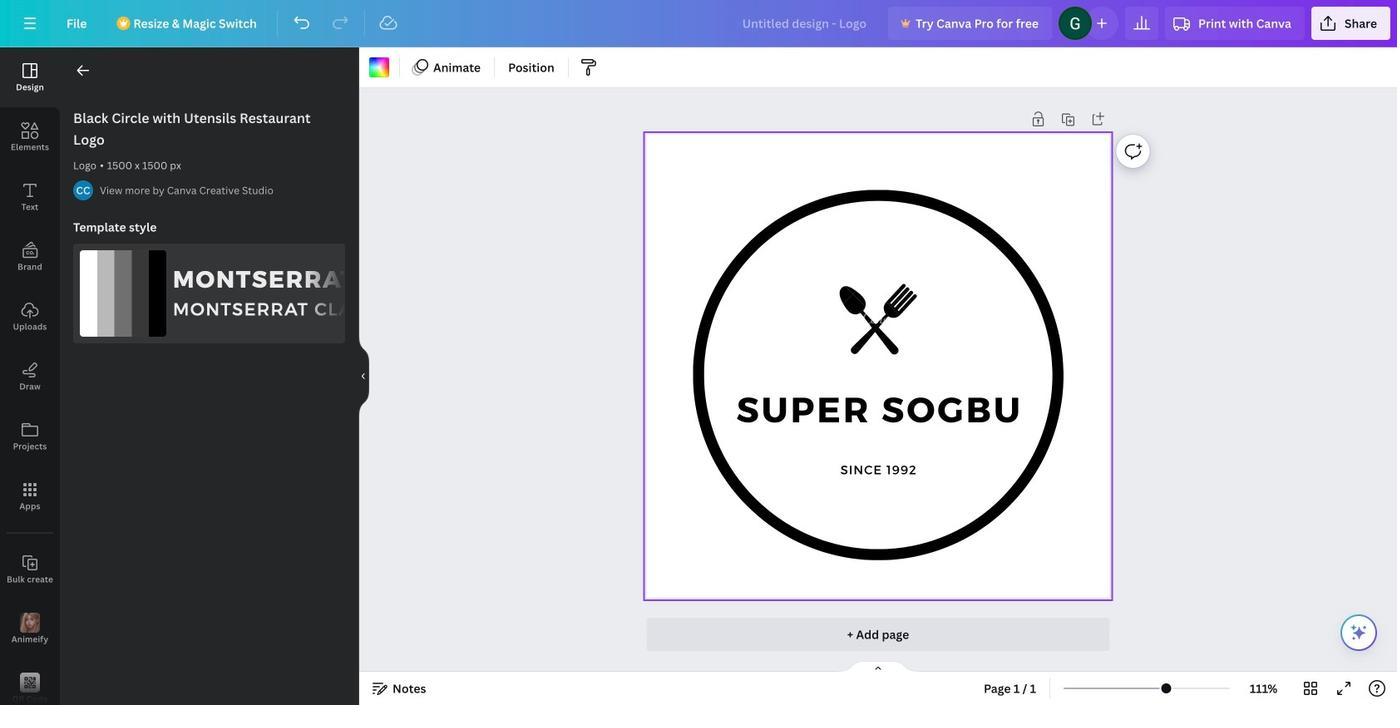 Task type: locate. For each thing, give the bounding box(es) containing it.
side panel tab list
[[0, 47, 60, 706]]

main menu bar
[[0, 0, 1398, 47]]

canva creative studio element
[[73, 181, 93, 201]]

Design title text field
[[729, 7, 882, 40]]

canva assistant image
[[1350, 623, 1370, 643]]

show pages image
[[839, 661, 919, 674]]



Task type: vqa. For each thing, say whether or not it's contained in the screenshot.
SITEMAP WHITEBOARD IN GREEN PURPLE BASIC STYLE image
no



Task type: describe. For each thing, give the bounding box(es) containing it.
hide image
[[359, 337, 369, 416]]

canva creative studio image
[[73, 181, 93, 201]]

fork and spoon image
[[816, 256, 942, 383]]

#ffffff image
[[369, 57, 389, 77]]



